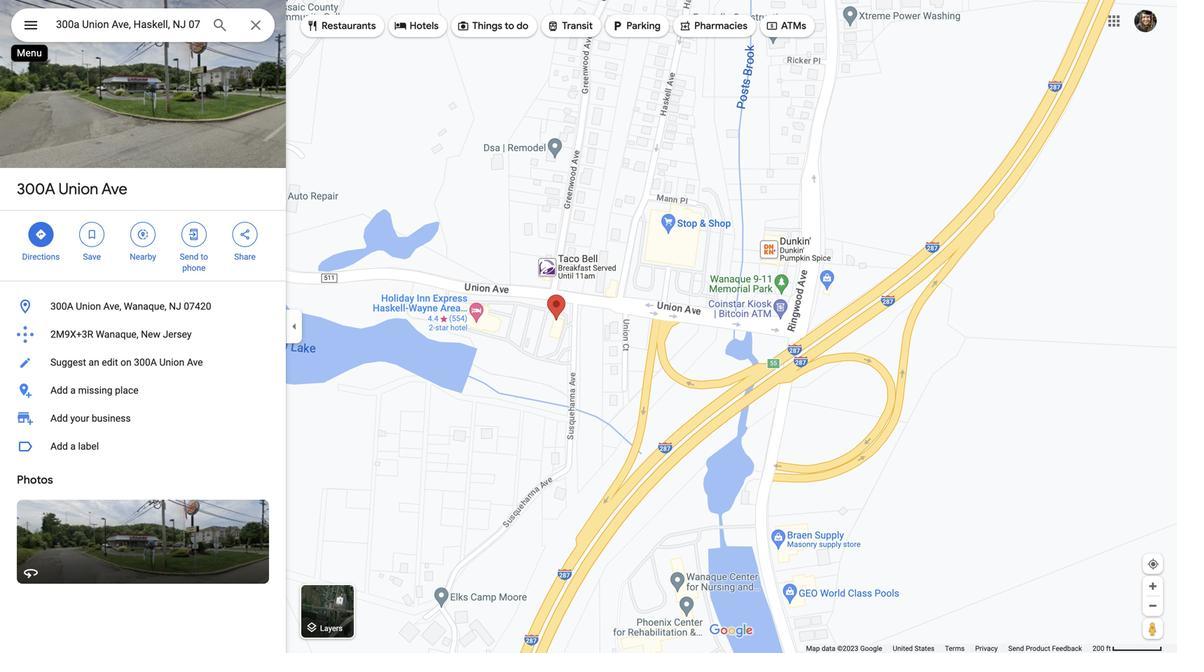 Task type: vqa. For each thing, say whether or not it's contained in the screenshot.
right Blvd
no



Task type: describe. For each thing, give the bounding box(es) containing it.
privacy
[[976, 645, 998, 654]]

united
[[893, 645, 913, 654]]

add for add a missing place
[[50, 385, 68, 397]]

send to phone
[[180, 252, 208, 273]]

from your device image
[[1147, 559, 1160, 571]]

 restaurants
[[306, 18, 376, 34]]

google
[[861, 645, 883, 654]]

missing
[[78, 385, 113, 397]]

transit
[[562, 20, 593, 32]]

ft
[[1107, 645, 1111, 654]]

add a missing place
[[50, 385, 139, 397]]

save
[[83, 252, 101, 262]]

a for label
[[70, 441, 76, 453]]

 button
[[11, 8, 50, 45]]

add for add a label
[[50, 441, 68, 453]]

map
[[806, 645, 820, 654]]

feedback
[[1052, 645, 1083, 654]]

 things to do
[[457, 18, 529, 34]]

send product feedback button
[[1009, 645, 1083, 654]]

photos
[[17, 474, 53, 488]]

1 vertical spatial wanaque,
[[96, 329, 139, 341]]

on
[[121, 357, 132, 369]]

data
[[822, 645, 836, 654]]

do
[[517, 20, 529, 32]]


[[679, 18, 692, 34]]


[[239, 227, 251, 243]]

300a Union Ave, Haskell, NJ 07420 field
[[11, 8, 275, 42]]

atms
[[782, 20, 807, 32]]

300a union ave, wanaque, nj 07420 button
[[0, 293, 286, 321]]

google account: giulia masi  
(giulia.masi@adept.ai) image
[[1135, 10, 1157, 32]]

footer inside the "google maps" element
[[806, 645, 1093, 654]]

united states
[[893, 645, 935, 654]]


[[86, 227, 98, 243]]

privacy button
[[976, 645, 998, 654]]

phone
[[182, 264, 206, 273]]

add for add your business
[[50, 413, 68, 425]]


[[188, 227, 200, 243]]

your
[[70, 413, 89, 425]]

business
[[92, 413, 131, 425]]

a for missing
[[70, 385, 76, 397]]


[[457, 18, 470, 34]]

300a for 300a union ave
[[17, 179, 55, 199]]

 parking
[[611, 18, 661, 34]]

union for ave,
[[76, 301, 101, 313]]

ave inside button
[[187, 357, 203, 369]]

2m9x+3r wanaque, new jersey button
[[0, 321, 286, 349]]

300a union ave
[[17, 179, 127, 199]]

things
[[473, 20, 503, 32]]


[[766, 18, 779, 34]]


[[22, 15, 39, 35]]


[[547, 18, 560, 34]]

200 ft
[[1093, 645, 1111, 654]]

 atms
[[766, 18, 807, 34]]

show street view coverage image
[[1143, 619, 1164, 640]]

zoom in image
[[1148, 582, 1159, 592]]


[[306, 18, 319, 34]]

parking
[[627, 20, 661, 32]]

new
[[141, 329, 161, 341]]

©2023
[[838, 645, 859, 654]]



Task type: locate. For each thing, give the bounding box(es) containing it.
to up phone
[[201, 252, 208, 262]]

0 vertical spatial to
[[505, 20, 514, 32]]

2m9x+3r wanaque, new jersey
[[50, 329, 192, 341]]

07420
[[184, 301, 211, 313]]

 transit
[[547, 18, 593, 34]]

a
[[70, 385, 76, 397], [70, 441, 76, 453]]

a inside button
[[70, 441, 76, 453]]

add
[[50, 385, 68, 397], [50, 413, 68, 425], [50, 441, 68, 453]]

union left ave,
[[76, 301, 101, 313]]

None field
[[56, 16, 200, 33]]

2m9x+3r
[[50, 329, 93, 341]]

share
[[234, 252, 256, 262]]

send for send product feedback
[[1009, 645, 1024, 654]]

0 vertical spatial 300a
[[17, 179, 55, 199]]

jersey
[[163, 329, 192, 341]]

add left label
[[50, 441, 68, 453]]

footer
[[806, 645, 1093, 654]]

300a
[[17, 179, 55, 199], [50, 301, 73, 313], [134, 357, 157, 369]]

300a up 
[[17, 179, 55, 199]]

map data ©2023 google
[[806, 645, 883, 654]]

1 vertical spatial add
[[50, 413, 68, 425]]

send
[[180, 252, 199, 262], [1009, 645, 1024, 654]]

1 vertical spatial 300a
[[50, 301, 73, 313]]

200 ft button
[[1093, 645, 1163, 654]]

suggest an edit on 300a union ave button
[[0, 349, 286, 377]]

0 vertical spatial a
[[70, 385, 76, 397]]

united states button
[[893, 645, 935, 654]]

200
[[1093, 645, 1105, 654]]

1 add from the top
[[50, 385, 68, 397]]

wanaque, down ave,
[[96, 329, 139, 341]]

directions
[[22, 252, 60, 262]]

ave,
[[103, 301, 121, 313]]

to inside  things to do
[[505, 20, 514, 32]]

to
[[505, 20, 514, 32], [201, 252, 208, 262]]

send product feedback
[[1009, 645, 1083, 654]]

1 horizontal spatial to
[[505, 20, 514, 32]]

send inside send to phone
[[180, 252, 199, 262]]

2 a from the top
[[70, 441, 76, 453]]

zoom out image
[[1148, 601, 1159, 612]]

1 vertical spatial union
[[76, 301, 101, 313]]

add a label
[[50, 441, 99, 453]]

pharmacies
[[695, 20, 748, 32]]

wanaque, up 2m9x+3r wanaque, new jersey button
[[124, 301, 167, 313]]


[[394, 18, 407, 34]]

google maps element
[[0, 0, 1178, 654]]

3 add from the top
[[50, 441, 68, 453]]

add your business link
[[0, 405, 286, 433]]

2 vertical spatial add
[[50, 441, 68, 453]]

add inside add a label button
[[50, 441, 68, 453]]

2 vertical spatial 300a
[[134, 357, 157, 369]]

a inside button
[[70, 385, 76, 397]]

terms
[[945, 645, 965, 654]]

union up 
[[59, 179, 98, 199]]

1 a from the top
[[70, 385, 76, 397]]

layers
[[320, 625, 343, 634]]

footer containing map data ©2023 google
[[806, 645, 1093, 654]]

0 horizontal spatial to
[[201, 252, 208, 262]]

send up phone
[[180, 252, 199, 262]]

300a union ave, wanaque, nj 07420
[[50, 301, 211, 313]]

1 horizontal spatial send
[[1009, 645, 1024, 654]]

a left label
[[70, 441, 76, 453]]

nj
[[169, 301, 181, 313]]

states
[[915, 645, 935, 654]]

add left your
[[50, 413, 68, 425]]

ave down jersey
[[187, 357, 203, 369]]


[[137, 227, 149, 243]]

send inside send product feedback "button"
[[1009, 645, 1024, 654]]

300a union ave main content
[[0, 0, 286, 654]]

0 vertical spatial send
[[180, 252, 199, 262]]

union down jersey
[[159, 357, 185, 369]]

add a missing place button
[[0, 377, 286, 405]]

actions for 300a union ave region
[[0, 211, 286, 281]]

add inside the add your business link
[[50, 413, 68, 425]]

0 vertical spatial wanaque,
[[124, 301, 167, 313]]

1 vertical spatial ave
[[187, 357, 203, 369]]

300a right on
[[134, 357, 157, 369]]

wanaque,
[[124, 301, 167, 313], [96, 329, 139, 341]]

0 horizontal spatial send
[[180, 252, 199, 262]]

edit
[[102, 357, 118, 369]]

ave
[[101, 179, 127, 199], [187, 357, 203, 369]]

union
[[59, 179, 98, 199], [76, 301, 101, 313], [159, 357, 185, 369]]

suggest an edit on 300a union ave
[[50, 357, 203, 369]]

product
[[1026, 645, 1051, 654]]

1 vertical spatial a
[[70, 441, 76, 453]]

send for send to phone
[[180, 252, 199, 262]]

0 vertical spatial union
[[59, 179, 98, 199]]

 hotels
[[394, 18, 439, 34]]

collapse side panel image
[[287, 319, 302, 335]]

terms button
[[945, 645, 965, 654]]

0 horizontal spatial ave
[[101, 179, 127, 199]]


[[611, 18, 624, 34]]

nearby
[[130, 252, 156, 262]]

2 vertical spatial union
[[159, 357, 185, 369]]


[[35, 227, 47, 243]]

restaurants
[[322, 20, 376, 32]]

a left 'missing'
[[70, 385, 76, 397]]

300a up 2m9x+3r
[[50, 301, 73, 313]]

add inside add a missing place button
[[50, 385, 68, 397]]

hotels
[[410, 20, 439, 32]]

300a for 300a union ave, wanaque, nj 07420
[[50, 301, 73, 313]]

1 vertical spatial send
[[1009, 645, 1024, 654]]

1 vertical spatial to
[[201, 252, 208, 262]]

label
[[78, 441, 99, 453]]

add a label button
[[0, 433, 286, 461]]

0 vertical spatial ave
[[101, 179, 127, 199]]

add down suggest
[[50, 385, 68, 397]]

union for ave
[[59, 179, 98, 199]]

send left product
[[1009, 645, 1024, 654]]

 search field
[[11, 8, 275, 45]]

place
[[115, 385, 139, 397]]

to inside send to phone
[[201, 252, 208, 262]]

add your business
[[50, 413, 131, 425]]

none field inside 300a union ave, haskell, nj 07420 field
[[56, 16, 200, 33]]

2 add from the top
[[50, 413, 68, 425]]

suggest
[[50, 357, 86, 369]]

an
[[89, 357, 99, 369]]

ave up actions for 300a union ave region
[[101, 179, 127, 199]]

0 vertical spatial add
[[50, 385, 68, 397]]

to left the do in the left top of the page
[[505, 20, 514, 32]]

 pharmacies
[[679, 18, 748, 34]]

1 horizontal spatial ave
[[187, 357, 203, 369]]



